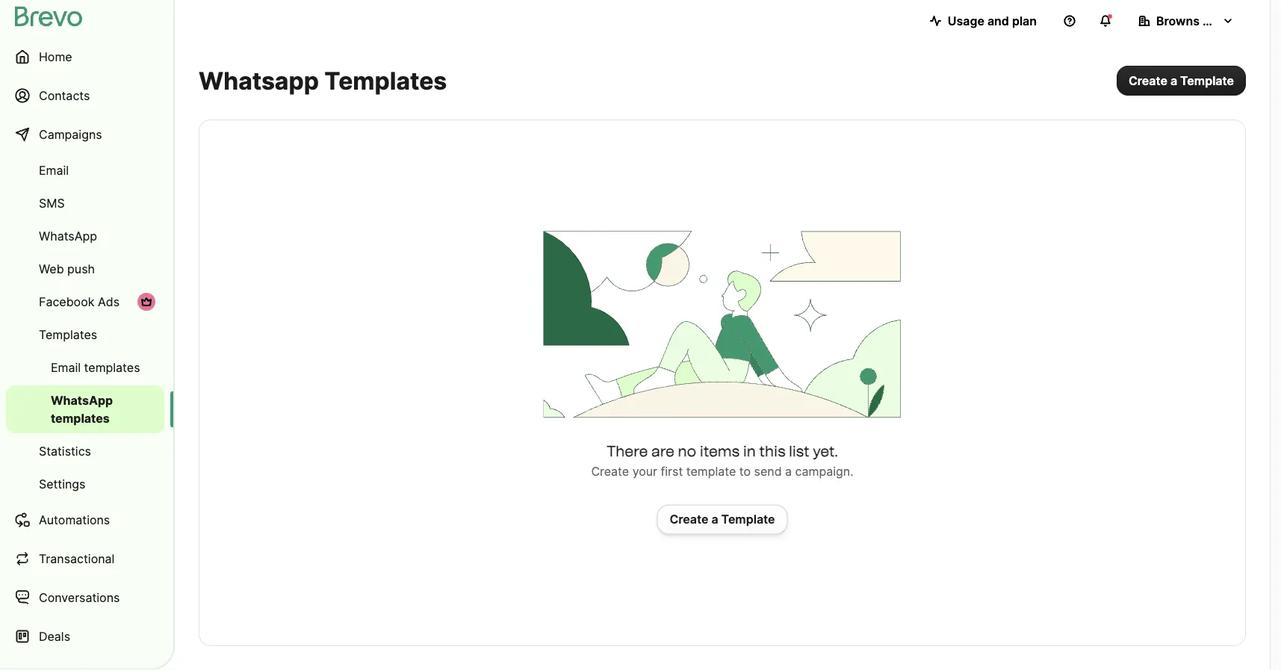 Task type: describe. For each thing, give the bounding box(es) containing it.
email link
[[6, 155, 164, 185]]

a inside the there are no items in this list yet. create your first template to send a campaign.
[[786, 465, 792, 479]]

statistics link
[[6, 437, 164, 466]]

statistics
[[39, 444, 91, 459]]

send
[[755, 465, 782, 479]]

contacts
[[39, 88, 90, 103]]

sms
[[39, 196, 65, 210]]

web push
[[39, 262, 95, 276]]

automations link
[[6, 502, 164, 538]]

contacts link
[[6, 78, 164, 114]]

email for email templates
[[51, 360, 81, 375]]

facebook
[[39, 294, 94, 309]]

whatsapp templates link
[[6, 386, 164, 434]]

create inside the there are no items in this list yet. create your first template to send a campaign.
[[592, 465, 629, 479]]

web push link
[[6, 254, 164, 284]]

there are no items in this list yet. create your first template to send a campaign.
[[592, 442, 854, 479]]

yet.
[[813, 442, 839, 460]]

automations
[[39, 513, 110, 527]]

list
[[789, 442, 810, 460]]

left___rvooi image
[[141, 296, 152, 308]]

campaigns link
[[6, 117, 164, 152]]

enterprise
[[1203, 13, 1263, 28]]

settings
[[39, 477, 86, 491]]

sms link
[[6, 188, 164, 218]]

browns enterprise button
[[1127, 6, 1263, 36]]

whatsapp link
[[6, 221, 164, 251]]

this
[[760, 442, 786, 460]]

whatsapp templates
[[51, 393, 113, 426]]

1 horizontal spatial create a template button
[[1117, 66, 1247, 96]]

settings link
[[6, 469, 164, 499]]

whatsapp for whatsapp templates
[[51, 393, 113, 408]]

email for email
[[39, 163, 69, 178]]

home link
[[6, 39, 164, 75]]

1 vertical spatial templates
[[39, 327, 97, 342]]

plan
[[1013, 13, 1037, 28]]

create a template for right create a template button
[[1129, 73, 1235, 88]]

usage
[[948, 13, 985, 28]]

transactional link
[[6, 541, 164, 577]]



Task type: locate. For each thing, give the bounding box(es) containing it.
2 horizontal spatial create
[[1129, 73, 1168, 88]]

0 horizontal spatial create a template
[[670, 512, 776, 527]]

1 vertical spatial create
[[592, 465, 629, 479]]

create for bottommost create a template button
[[670, 512, 709, 527]]

there
[[607, 442, 648, 460]]

0 vertical spatial templates
[[325, 66, 447, 95]]

create down browns
[[1129, 73, 1168, 88]]

conversations link
[[6, 580, 164, 616]]

templates inside email templates "link"
[[84, 360, 140, 375]]

create a template for bottommost create a template button
[[670, 512, 776, 527]]

1 vertical spatial create a template button
[[657, 505, 788, 535]]

1 vertical spatial whatsapp
[[51, 393, 113, 408]]

1 vertical spatial a
[[786, 465, 792, 479]]

in
[[743, 442, 756, 460]]

templates for email templates
[[84, 360, 140, 375]]

a
[[1171, 73, 1178, 88], [786, 465, 792, 479], [712, 512, 719, 527]]

create down "there"
[[592, 465, 629, 479]]

2 vertical spatial a
[[712, 512, 719, 527]]

a down browns
[[1171, 73, 1178, 88]]

whatsapp
[[39, 229, 97, 243], [51, 393, 113, 408]]

browns
[[1157, 13, 1200, 28]]

whatsapp for whatsapp
[[39, 229, 97, 243]]

deals
[[39, 629, 70, 644]]

your
[[633, 465, 658, 479]]

email
[[39, 163, 69, 178], [51, 360, 81, 375]]

create a template
[[1129, 73, 1235, 88], [670, 512, 776, 527]]

0 vertical spatial templates
[[84, 360, 140, 375]]

0 horizontal spatial create a template button
[[657, 505, 788, 535]]

are
[[652, 442, 675, 460]]

web
[[39, 262, 64, 276]]

create a template down the template
[[670, 512, 776, 527]]

0 horizontal spatial templates
[[39, 327, 97, 342]]

2 horizontal spatial a
[[1171, 73, 1178, 88]]

email templates
[[51, 360, 140, 375]]

no
[[678, 442, 697, 460]]

0 vertical spatial template
[[1181, 73, 1235, 88]]

create down first
[[670, 512, 709, 527]]

deals link
[[6, 619, 164, 655]]

1 vertical spatial templates
[[51, 411, 110, 426]]

and
[[988, 13, 1010, 28]]

facebook ads
[[39, 294, 120, 309]]

email templates link
[[6, 353, 164, 383]]

facebook ads link
[[6, 287, 164, 317]]

usage and plan button
[[918, 6, 1049, 36]]

email up sms
[[39, 163, 69, 178]]

create a template button down the template
[[657, 505, 788, 535]]

a for right create a template button
[[1171, 73, 1178, 88]]

campaign.
[[796, 465, 854, 479]]

2 vertical spatial create
[[670, 512, 709, 527]]

template for right create a template button
[[1181, 73, 1235, 88]]

0 vertical spatial create a template button
[[1117, 66, 1247, 96]]

template down browns enterprise in the right of the page
[[1181, 73, 1235, 88]]

0 vertical spatial a
[[1171, 73, 1178, 88]]

items
[[700, 442, 740, 460]]

0 vertical spatial email
[[39, 163, 69, 178]]

1 horizontal spatial create
[[670, 512, 709, 527]]

campaigns
[[39, 127, 102, 142]]

1 horizontal spatial template
[[1181, 73, 1235, 88]]

whatsapp up "web push"
[[39, 229, 97, 243]]

templates inside 'whatsapp templates'
[[51, 411, 110, 426]]

templates for whatsapp templates
[[51, 411, 110, 426]]

create a template button down browns
[[1117, 66, 1247, 96]]

browns enterprise
[[1157, 13, 1263, 28]]

create
[[1129, 73, 1168, 88], [592, 465, 629, 479], [670, 512, 709, 527]]

0 horizontal spatial template
[[722, 512, 776, 527]]

0 vertical spatial create a template
[[1129, 73, 1235, 88]]

1 vertical spatial create a template
[[670, 512, 776, 527]]

1 horizontal spatial templates
[[325, 66, 447, 95]]

0 horizontal spatial create
[[592, 465, 629, 479]]

whatsapp
[[199, 66, 319, 95]]

whatsapp down email templates "link"
[[51, 393, 113, 408]]

push
[[67, 262, 95, 276]]

1 horizontal spatial a
[[786, 465, 792, 479]]

1 vertical spatial template
[[722, 512, 776, 527]]

1 horizontal spatial create a template
[[1129, 73, 1235, 88]]

transactional
[[39, 552, 115, 566]]

template for bottommost create a template button
[[722, 512, 776, 527]]

usage and plan
[[948, 13, 1037, 28]]

templates
[[325, 66, 447, 95], [39, 327, 97, 342]]

templates link
[[6, 320, 164, 350]]

a down the template
[[712, 512, 719, 527]]

1 vertical spatial email
[[51, 360, 81, 375]]

0 vertical spatial create
[[1129, 73, 1168, 88]]

0 horizontal spatial a
[[712, 512, 719, 527]]

a for bottommost create a template button
[[712, 512, 719, 527]]

ads
[[98, 294, 120, 309]]

templates up "statistics" link
[[51, 411, 110, 426]]

first
[[661, 465, 683, 479]]

create a template button
[[1117, 66, 1247, 96], [657, 505, 788, 535]]

template down to
[[722, 512, 776, 527]]

a right send
[[786, 465, 792, 479]]

template
[[687, 465, 736, 479]]

templates
[[84, 360, 140, 375], [51, 411, 110, 426]]

create for right create a template button
[[1129, 73, 1168, 88]]

templates down templates link
[[84, 360, 140, 375]]

to
[[740, 465, 751, 479]]

template
[[1181, 73, 1235, 88], [722, 512, 776, 527]]

0 vertical spatial whatsapp
[[39, 229, 97, 243]]

email inside "link"
[[51, 360, 81, 375]]

whatsapp inside "link"
[[39, 229, 97, 243]]

home
[[39, 49, 72, 64]]

whatsapp templates
[[199, 66, 447, 95]]

email down templates link
[[51, 360, 81, 375]]

conversations
[[39, 590, 120, 605]]

create a template down browns
[[1129, 73, 1235, 88]]



Task type: vqa. For each thing, say whether or not it's contained in the screenshot.
Logs
no



